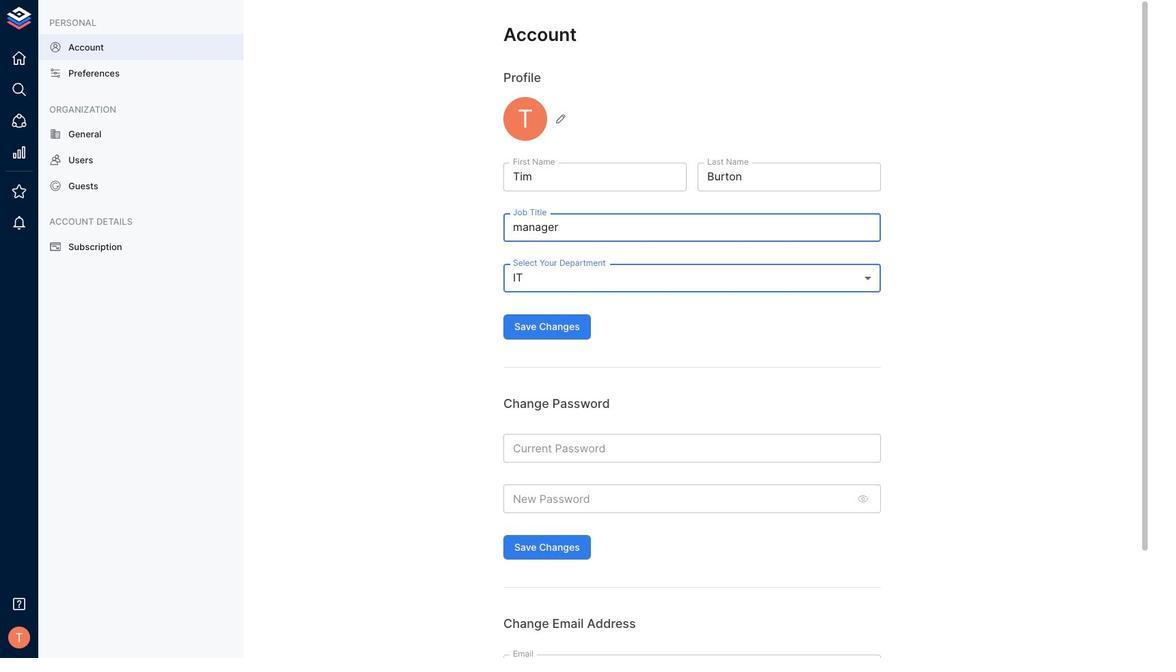 Task type: vqa. For each thing, say whether or not it's contained in the screenshot.
them
no



Task type: describe. For each thing, give the bounding box(es) containing it.
1 password password field from the top
[[504, 434, 881, 463]]

Doe text field
[[698, 163, 881, 192]]

John text field
[[504, 163, 687, 192]]



Task type: locate. For each thing, give the bounding box(es) containing it.
Password password field
[[504, 434, 881, 463], [504, 485, 850, 514]]

  field
[[504, 264, 881, 293]]

1 vertical spatial password password field
[[504, 485, 850, 514]]

CEO text field
[[504, 214, 881, 242]]

2 password password field from the top
[[504, 485, 850, 514]]

you@example.com text field
[[504, 655, 881, 659]]

0 vertical spatial password password field
[[504, 434, 881, 463]]



